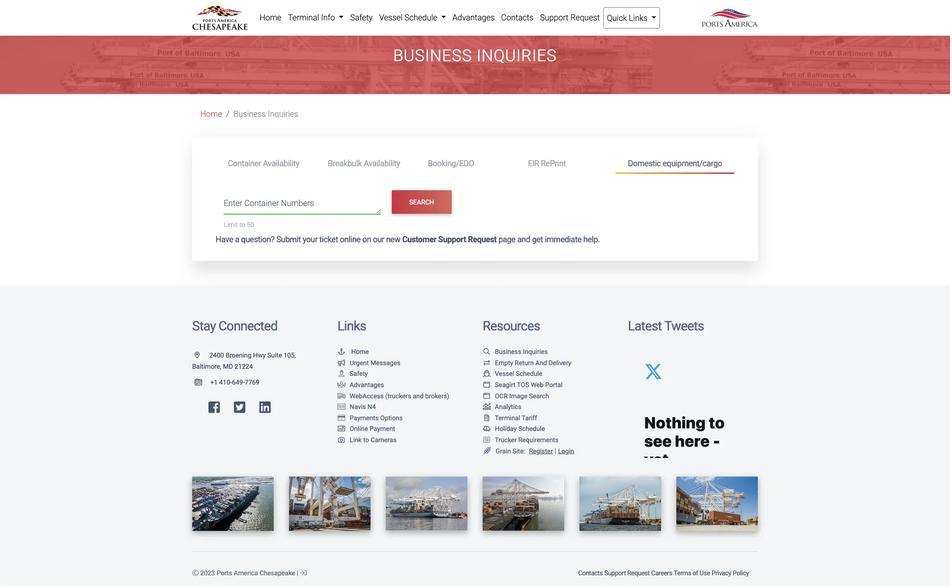 Task type: locate. For each thing, give the bounding box(es) containing it.
schedule
[[405, 12, 438, 22], [516, 370, 543, 377], [519, 425, 545, 433]]

2 vertical spatial home link
[[338, 348, 369, 355]]

alert
[[0, 0, 951, 18]]

domestic equipment/cargo
[[628, 158, 723, 168]]

1 horizontal spatial vessel schedule link
[[483, 370, 543, 377]]

+1 410-649-7769 link
[[192, 378, 260, 386]]

0 horizontal spatial to
[[240, 221, 245, 228]]

0 horizontal spatial support request link
[[537, 7, 604, 28]]

1 vertical spatial vessel schedule
[[495, 370, 543, 377]]

web
[[531, 381, 544, 388]]

advantages
[[453, 12, 495, 22], [350, 381, 384, 388]]

search up customer
[[410, 198, 435, 206]]

quick links link
[[604, 7, 660, 29]]

0 horizontal spatial |
[[297, 569, 299, 577]]

latest tweets
[[628, 318, 704, 334]]

0 vertical spatial |
[[555, 446, 557, 455]]

contacts link
[[498, 7, 537, 28], [578, 564, 604, 582]]

0 horizontal spatial vessel schedule link
[[376, 7, 450, 28]]

2 vertical spatial schedule
[[519, 425, 545, 433]]

availability right breakbulk
[[364, 158, 400, 168]]

a
[[235, 235, 239, 244]]

50
[[247, 221, 254, 228]]

login link
[[558, 447, 575, 455]]

privacy policy link
[[711, 564, 750, 582]]

0 vertical spatial request
[[571, 12, 600, 22]]

1 vertical spatial business inquiries
[[234, 109, 298, 119]]

1 availability from the left
[[263, 158, 300, 168]]

safety right info
[[350, 12, 373, 22]]

request left page at the right
[[468, 235, 497, 244]]

safety link
[[347, 7, 376, 28], [338, 370, 368, 377]]

0 vertical spatial home link
[[257, 7, 285, 28]]

ocr image search link
[[483, 392, 549, 400]]

(truckers
[[386, 392, 411, 400]]

2 horizontal spatial business
[[495, 348, 522, 355]]

0 vertical spatial support
[[540, 12, 569, 22]]

2 vertical spatial support
[[605, 569, 626, 577]]

2 vertical spatial home
[[352, 348, 369, 355]]

1 horizontal spatial request
[[571, 12, 600, 22]]

search
[[410, 198, 435, 206], [529, 392, 549, 400]]

| left sign in image
[[297, 569, 299, 577]]

urgent messages
[[350, 359, 401, 366]]

terminal for terminal info
[[288, 12, 319, 22]]

1 horizontal spatial and
[[518, 235, 531, 244]]

privacy
[[712, 569, 732, 577]]

0 vertical spatial vessel schedule link
[[376, 7, 450, 28]]

1 vertical spatial vessel
[[495, 370, 514, 377]]

careers link
[[651, 564, 674, 582]]

0 horizontal spatial advantages link
[[338, 381, 384, 388]]

0 vertical spatial search
[[410, 198, 435, 206]]

payment
[[370, 425, 395, 433]]

2 availability from the left
[[364, 158, 400, 168]]

1 vertical spatial support
[[438, 235, 466, 244]]

0 horizontal spatial availability
[[263, 158, 300, 168]]

empty
[[495, 359, 514, 366]]

0 vertical spatial contacts link
[[498, 7, 537, 28]]

ship image
[[483, 370, 491, 377]]

eir
[[528, 158, 540, 168]]

browser image inside seagirt tos web portal link
[[483, 381, 491, 388]]

container storage image
[[338, 403, 346, 410]]

1 vertical spatial contacts link
[[578, 564, 604, 582]]

domestic
[[628, 158, 661, 168]]

1 vertical spatial contacts
[[579, 569, 603, 577]]

grain
[[496, 447, 511, 455]]

terminal for terminal tariff
[[495, 414, 521, 422]]

availability up enter container numbers
[[263, 158, 300, 168]]

credit card front image
[[338, 425, 346, 432]]

terminal tariff
[[495, 414, 537, 422]]

terminal down analytics
[[495, 414, 521, 422]]

1 horizontal spatial home link
[[257, 7, 285, 28]]

0 vertical spatial container
[[228, 158, 261, 168]]

|
[[555, 446, 557, 455], [297, 569, 299, 577]]

linkedin image
[[260, 400, 271, 414]]

america
[[234, 569, 258, 577]]

0 vertical spatial contacts
[[502, 12, 534, 22]]

support request link left quick
[[537, 7, 604, 28]]

0 horizontal spatial advantages
[[350, 381, 384, 388]]

0 vertical spatial home
[[260, 12, 282, 22]]

0 vertical spatial vessel
[[379, 12, 403, 22]]

request left quick
[[571, 12, 600, 22]]

support request link left careers
[[604, 564, 651, 582]]

1 horizontal spatial terminal
[[495, 414, 521, 422]]

container up enter
[[228, 158, 261, 168]]

bullhorn image
[[192, 0, 209, 8]]

0 vertical spatial and
[[518, 235, 531, 244]]

2 horizontal spatial home link
[[338, 348, 369, 355]]

vessel schedule link
[[376, 7, 450, 28], [483, 370, 543, 377]]

business
[[393, 46, 472, 65], [234, 109, 266, 119], [495, 348, 522, 355]]

1 browser image from the top
[[483, 381, 491, 388]]

1 horizontal spatial vessel schedule
[[495, 370, 543, 377]]

analytics link
[[483, 403, 522, 411]]

0 vertical spatial terminal
[[288, 12, 319, 22]]

1 vertical spatial browser image
[[483, 392, 491, 399]]

breakbulk
[[328, 158, 362, 168]]

vessel
[[379, 12, 403, 22], [495, 370, 514, 377]]

on
[[363, 235, 371, 244]]

and left get
[[518, 235, 531, 244]]

sign in image
[[300, 570, 307, 576]]

0 vertical spatial browser image
[[483, 381, 491, 388]]

safety down "urgent"
[[350, 370, 368, 377]]

0 horizontal spatial vessel schedule
[[379, 12, 440, 22]]

and left brokers)
[[413, 392, 424, 400]]

1 vertical spatial advantages link
[[338, 381, 384, 388]]

1 horizontal spatial availability
[[364, 158, 400, 168]]

terminal
[[288, 12, 319, 22], [495, 414, 521, 422]]

booking/edo
[[428, 158, 474, 168]]

terminal left info
[[288, 12, 319, 22]]

2 horizontal spatial request
[[628, 569, 650, 577]]

messages
[[371, 359, 401, 366]]

register link
[[527, 447, 553, 455]]

question?
[[241, 235, 275, 244]]

1 horizontal spatial search
[[529, 392, 549, 400]]

support request link
[[537, 7, 604, 28], [604, 564, 651, 582]]

to right link
[[364, 436, 369, 444]]

1 horizontal spatial support
[[540, 12, 569, 22]]

latest
[[628, 318, 662, 334]]

careers
[[652, 569, 673, 577]]

1 vertical spatial home
[[200, 109, 222, 119]]

vessel schedule
[[379, 12, 440, 22], [495, 370, 543, 377]]

requirements
[[519, 436, 559, 444]]

payments options link
[[338, 414, 403, 422]]

1 vertical spatial |
[[297, 569, 299, 577]]

quick links
[[607, 13, 650, 23]]

inquiries
[[477, 46, 557, 65], [268, 109, 298, 119], [523, 348, 548, 355]]

links right quick
[[629, 13, 648, 23]]

0 horizontal spatial home link
[[200, 109, 222, 119]]

1 horizontal spatial vessel
[[495, 370, 514, 377]]

2400 broening hwy suite 105, baltimore, md 21224
[[192, 351, 296, 370]]

0 vertical spatial links
[[629, 13, 648, 23]]

home for terminal info link's home link
[[260, 12, 282, 22]]

| left login
[[555, 446, 557, 455]]

phone office image
[[195, 379, 210, 386]]

1 vertical spatial safety link
[[338, 370, 368, 377]]

request left careers
[[628, 569, 650, 577]]

home
[[260, 12, 282, 22], [200, 109, 222, 119], [352, 348, 369, 355]]

1 horizontal spatial advantages
[[453, 12, 495, 22]]

browser image down ship 'image'
[[483, 381, 491, 388]]

0 vertical spatial to
[[240, 221, 245, 228]]

to for 50
[[240, 221, 245, 228]]

0 horizontal spatial business
[[234, 109, 266, 119]]

649-
[[232, 378, 245, 386]]

1 vertical spatial terminal
[[495, 414, 521, 422]]

help.
[[584, 235, 600, 244]]

0 horizontal spatial home
[[200, 109, 222, 119]]

1 horizontal spatial business
[[393, 46, 472, 65]]

0 vertical spatial support request link
[[537, 7, 604, 28]]

online
[[350, 425, 368, 433]]

stay
[[192, 318, 216, 334]]

safety link down "urgent"
[[338, 370, 368, 377]]

immediate
[[545, 235, 582, 244]]

2 browser image from the top
[[483, 392, 491, 399]]

container up 50
[[245, 198, 279, 208]]

to for cameras
[[364, 436, 369, 444]]

enter container numbers
[[224, 198, 314, 208]]

eir reprint
[[528, 158, 566, 168]]

0 horizontal spatial search
[[410, 198, 435, 206]]

exchange image
[[483, 359, 491, 366]]

browser image inside ocr image search link
[[483, 392, 491, 399]]

availability for container availability
[[263, 158, 300, 168]]

camera image
[[338, 436, 346, 443]]

1 horizontal spatial home
[[260, 12, 282, 22]]

twitter square image
[[234, 400, 245, 414]]

wheat image
[[483, 447, 492, 454]]

1 vertical spatial to
[[364, 436, 369, 444]]

0 horizontal spatial links
[[338, 318, 366, 334]]

0 horizontal spatial support
[[438, 235, 466, 244]]

0 vertical spatial safety link
[[347, 7, 376, 28]]

1 horizontal spatial links
[[629, 13, 648, 23]]

0 vertical spatial vessel schedule
[[379, 12, 440, 22]]

browser image up analytics image
[[483, 392, 491, 399]]

have a question? submit your ticket online on our new customer support request page and get immediate help.
[[216, 235, 600, 244]]

trucker
[[495, 436, 517, 444]]

2 vertical spatial request
[[628, 569, 650, 577]]

to left 50
[[240, 221, 245, 228]]

browser image
[[483, 381, 491, 388], [483, 392, 491, 399]]

0 horizontal spatial contacts
[[502, 12, 534, 22]]

search down web
[[529, 392, 549, 400]]

home link for terminal info link
[[257, 7, 285, 28]]

0 horizontal spatial request
[[468, 235, 497, 244]]

1 horizontal spatial |
[[555, 446, 557, 455]]

1 vertical spatial request
[[468, 235, 497, 244]]

0 vertical spatial advantages link
[[450, 7, 498, 28]]

anchor image
[[338, 348, 346, 355]]

urgent
[[350, 359, 369, 366]]

terminal info
[[288, 12, 337, 22]]

0 horizontal spatial and
[[413, 392, 424, 400]]

analytics
[[495, 403, 522, 411]]

numbers
[[281, 198, 314, 208]]

1 vertical spatial schedule
[[516, 370, 543, 377]]

safety link for terminal info link
[[347, 7, 376, 28]]

container
[[228, 158, 261, 168], [245, 198, 279, 208]]

1 vertical spatial advantages
[[350, 381, 384, 388]]

link to cameras link
[[338, 436, 397, 444]]

0 vertical spatial schedule
[[405, 12, 438, 22]]

0 horizontal spatial terminal
[[288, 12, 319, 22]]

links
[[629, 13, 648, 23], [338, 318, 366, 334]]

safety
[[350, 12, 373, 22], [350, 370, 368, 377]]

ocr
[[495, 392, 508, 400]]

contacts for contacts support request careers terms of use privacy policy
[[579, 569, 603, 577]]

search button
[[392, 190, 452, 214]]

1 horizontal spatial contacts
[[579, 569, 603, 577]]

links up anchor icon
[[338, 318, 366, 334]]

2023
[[200, 569, 215, 577]]

business inquiries
[[393, 46, 557, 65], [234, 109, 298, 119], [495, 348, 548, 355]]

1 vertical spatial business
[[234, 109, 266, 119]]

0 horizontal spatial contacts link
[[498, 7, 537, 28]]

map marker alt image
[[195, 352, 208, 358]]

safety link right info
[[347, 7, 376, 28]]

1 vertical spatial support request link
[[604, 564, 651, 582]]



Task type: vqa. For each thing, say whether or not it's contained in the screenshot.
Schedule for right the Vessel Schedule link
yes



Task type: describe. For each thing, give the bounding box(es) containing it.
105,
[[284, 351, 296, 359]]

info
[[321, 12, 335, 22]]

customer support request link
[[402, 235, 497, 244]]

quick
[[607, 13, 627, 23]]

booking/edo link
[[416, 154, 516, 172]]

credit card image
[[338, 414, 346, 421]]

terms
[[674, 569, 692, 577]]

options
[[380, 414, 403, 422]]

1 vertical spatial inquiries
[[268, 109, 298, 119]]

tweets
[[665, 318, 704, 334]]

+1 410-649-7769
[[210, 378, 260, 386]]

navis n4
[[350, 403, 376, 411]]

new
[[386, 235, 401, 244]]

site:
[[513, 447, 526, 455]]

browser image for seagirt
[[483, 381, 491, 388]]

21224
[[235, 362, 253, 370]]

reprint
[[541, 158, 566, 168]]

ticket
[[320, 235, 338, 244]]

search image
[[483, 348, 491, 355]]

business inquiries link
[[483, 348, 548, 355]]

home for home link to the middle
[[200, 109, 222, 119]]

schedule for bottommost vessel schedule link
[[516, 370, 543, 377]]

tos
[[517, 381, 530, 388]]

2 horizontal spatial support
[[605, 569, 626, 577]]

410-
[[219, 378, 232, 386]]

customer
[[402, 235, 437, 244]]

limit to 50
[[224, 221, 254, 228]]

user hard hat image
[[338, 370, 346, 377]]

breakbulk availability
[[328, 158, 400, 168]]

get
[[532, 235, 543, 244]]

1 vertical spatial search
[[529, 392, 549, 400]]

payments
[[350, 414, 379, 422]]

0 vertical spatial advantages
[[453, 12, 495, 22]]

contacts for contacts
[[502, 12, 534, 22]]

1 vertical spatial safety
[[350, 370, 368, 377]]

md
[[223, 362, 233, 370]]

hand receiving image
[[338, 381, 346, 388]]

connected
[[219, 318, 278, 334]]

2400 broening hwy suite 105, baltimore, md 21224 link
[[192, 351, 296, 370]]

cameras
[[371, 436, 397, 444]]

container availability
[[228, 158, 300, 168]]

portal
[[546, 381, 563, 388]]

payments options
[[350, 414, 403, 422]]

1 horizontal spatial advantages link
[[450, 7, 498, 28]]

1 vertical spatial home link
[[200, 109, 222, 119]]

urgent messages link
[[338, 359, 401, 366]]

bells image
[[483, 425, 491, 432]]

tariff
[[522, 414, 537, 422]]

terminal tariff link
[[483, 414, 537, 422]]

use
[[700, 569, 711, 577]]

our
[[373, 235, 385, 244]]

safety link for "urgent messages" "link"
[[338, 370, 368, 377]]

webaccess (truckers and brokers)
[[350, 392, 450, 400]]

webaccess (truckers and brokers) link
[[338, 392, 450, 400]]

and
[[536, 359, 547, 366]]

your
[[303, 235, 318, 244]]

contacts support request careers terms of use privacy policy
[[579, 569, 749, 577]]

online payment
[[350, 425, 395, 433]]

1 vertical spatial container
[[245, 198, 279, 208]]

trucker requirements link
[[483, 436, 559, 444]]

0 vertical spatial safety
[[350, 12, 373, 22]]

holiday schedule
[[495, 425, 545, 433]]

empty return and delivery link
[[483, 359, 572, 366]]

2 vertical spatial business
[[495, 348, 522, 355]]

online payment link
[[338, 425, 395, 433]]

equipment/cargo
[[663, 158, 723, 168]]

schedule for holiday schedule "link"
[[519, 425, 545, 433]]

2 vertical spatial inquiries
[[523, 348, 548, 355]]

bullhorn image
[[338, 359, 346, 366]]

list alt image
[[483, 436, 491, 443]]

copyright image
[[192, 570, 199, 576]]

2400
[[210, 351, 224, 359]]

facebook square image
[[209, 400, 220, 414]]

delivery
[[549, 359, 572, 366]]

file invoice image
[[483, 414, 491, 421]]

resources
[[483, 318, 540, 334]]

register
[[529, 447, 553, 455]]

login
[[558, 447, 575, 455]]

2 vertical spatial business inquiries
[[495, 348, 548, 355]]

holiday schedule link
[[483, 425, 545, 433]]

terms of use link
[[674, 564, 711, 582]]

analytics image
[[483, 403, 491, 410]]

webaccess
[[350, 392, 384, 400]]

online
[[340, 235, 361, 244]]

terminal info link
[[285, 7, 347, 28]]

availability for breakbulk availability
[[364, 158, 400, 168]]

home link for "urgent messages" "link"
[[338, 348, 369, 355]]

link
[[350, 436, 362, 444]]

1 horizontal spatial contacts link
[[578, 564, 604, 582]]

0 vertical spatial business
[[393, 46, 472, 65]]

page
[[499, 235, 516, 244]]

2 horizontal spatial home
[[352, 348, 369, 355]]

0 horizontal spatial vessel
[[379, 12, 403, 22]]

truck container image
[[338, 392, 346, 399]]

n4
[[368, 403, 376, 411]]

0 vertical spatial inquiries
[[477, 46, 557, 65]]

eir reprint link
[[516, 154, 616, 172]]

1 vertical spatial and
[[413, 392, 424, 400]]

0 vertical spatial business inquiries
[[393, 46, 557, 65]]

1 vertical spatial vessel schedule link
[[483, 370, 543, 377]]

return
[[515, 359, 534, 366]]

+1
[[210, 378, 218, 386]]

1 vertical spatial links
[[338, 318, 366, 334]]

hwy
[[253, 351, 266, 359]]

policy
[[733, 569, 749, 577]]

image
[[510, 392, 528, 400]]

of
[[693, 569, 699, 577]]

brokers)
[[426, 392, 450, 400]]

empty return and delivery
[[495, 359, 572, 366]]

1 horizontal spatial support request link
[[604, 564, 651, 582]]

holiday
[[495, 425, 517, 433]]

baltimore,
[[192, 362, 222, 370]]

2023 ports america chesapeake |
[[199, 569, 300, 577]]

stay connected
[[192, 318, 278, 334]]

search inside button
[[410, 198, 435, 206]]

browser image for ocr
[[483, 392, 491, 399]]

navis
[[350, 403, 366, 411]]

submit
[[277, 235, 301, 244]]

Enter Container Numbers text field
[[224, 197, 381, 214]]



